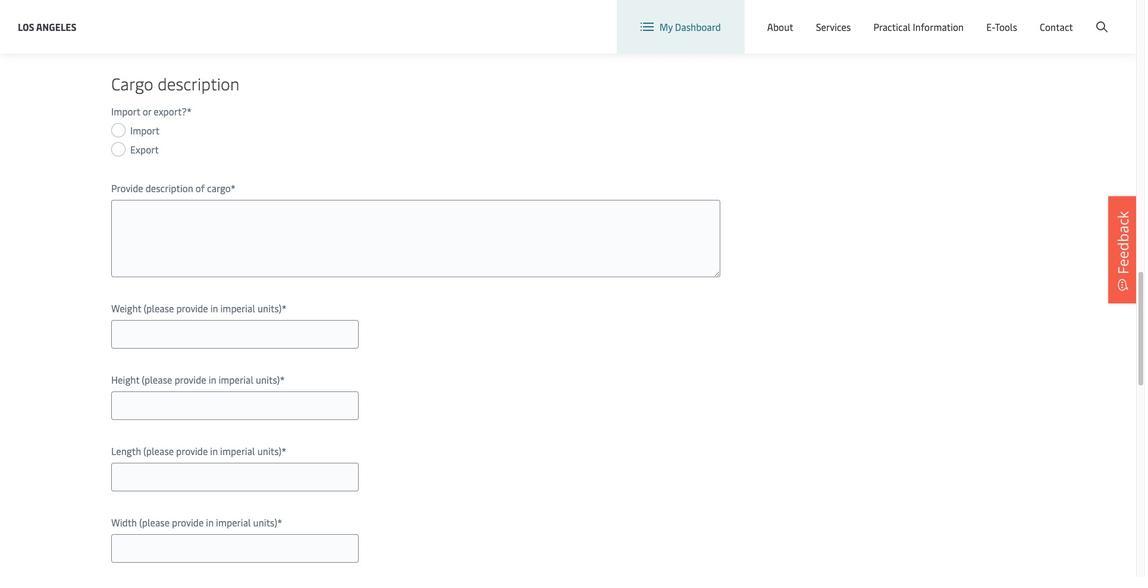 Task type: describe. For each thing, give the bounding box(es) containing it.
contact
[[1040, 20, 1073, 33]]

in for weight (please provide in imperial units)
[[210, 302, 218, 315]]

about
[[767, 20, 794, 33]]

of
[[196, 181, 205, 195]]

Email email field
[[111, 20, 359, 48]]

global menu button
[[971, 0, 1063, 35]]

Width (please provide in imperial units) text field
[[111, 534, 359, 563]]

(please for width
[[139, 516, 170, 529]]

practical
[[874, 20, 911, 33]]

Height (please provide in imperial units) text field
[[111, 392, 359, 420]]

location
[[922, 11, 959, 24]]

export
[[130, 143, 159, 156]]

provide for height
[[175, 373, 206, 386]]

(please for weight
[[144, 302, 174, 315]]

height (please provide in imperial units)
[[111, 373, 280, 386]]

import or export?
[[111, 105, 187, 118]]

(please for length
[[143, 444, 174, 458]]

my dashboard button
[[641, 0, 721, 54]]

practical information
[[874, 20, 964, 33]]

global menu
[[997, 11, 1051, 24]]

provide for length
[[176, 444, 208, 458]]

imperial for width (please provide in imperial units)
[[216, 516, 251, 529]]

my
[[660, 20, 673, 33]]

practical information button
[[874, 0, 964, 54]]

(please for height
[[142, 373, 172, 386]]

Weight (please provide in imperial units) text field
[[111, 320, 359, 349]]

weight
[[111, 302, 141, 315]]

in for width (please provide in imperial units)
[[206, 516, 214, 529]]

los angeles link
[[18, 19, 76, 34]]

e-
[[987, 20, 995, 33]]

import for import
[[130, 124, 160, 137]]

feedback
[[1113, 211, 1133, 274]]

units) for length (please provide in imperial units)
[[257, 444, 282, 458]]

los angeles
[[18, 20, 76, 33]]

width
[[111, 516, 137, 529]]

in for length (please provide in imperial units)
[[210, 444, 218, 458]]

provide for weight
[[176, 302, 208, 315]]

export?
[[154, 105, 187, 118]]

cargo
[[111, 72, 153, 95]]

Length (please provide in imperial units) text field
[[111, 463, 359, 491]]

units) for width (please provide in imperial units)
[[253, 516, 277, 529]]

services
[[816, 20, 851, 33]]

menu
[[1027, 11, 1051, 24]]

switch
[[892, 11, 920, 24]]

imperial for weight (please provide in imperial units)
[[220, 302, 255, 315]]



Task type: locate. For each thing, give the bounding box(es) containing it.
switch location
[[892, 11, 959, 24]]

description for cargo
[[158, 72, 240, 95]]

imperial
[[220, 302, 255, 315], [219, 373, 254, 386], [220, 444, 255, 458], [216, 516, 251, 529]]

in for height (please provide in imperial units)
[[209, 373, 216, 386]]

in
[[210, 302, 218, 315], [209, 373, 216, 386], [210, 444, 218, 458], [206, 516, 214, 529]]

length (please provide in imperial units)
[[111, 444, 282, 458]]

e-tools button
[[987, 0, 1017, 54]]

services button
[[816, 0, 851, 54]]

length
[[111, 444, 141, 458]]

import up 'export'
[[130, 124, 160, 137]]

description
[[158, 72, 240, 95], [146, 181, 193, 195]]

0 vertical spatial description
[[158, 72, 240, 95]]

Provide description of cargo text field
[[111, 200, 721, 277]]

e-tools
[[987, 20, 1017, 33]]

cargo
[[207, 181, 231, 195]]

provide up weight (please provide in imperial units) text field
[[176, 302, 208, 315]]

imperial up height (please provide in imperial units) text field
[[219, 373, 254, 386]]

description left of
[[146, 181, 193, 195]]

weight (please provide in imperial units)
[[111, 302, 282, 315]]

height
[[111, 373, 140, 386]]

description up export? at left
[[158, 72, 240, 95]]

description for provide
[[146, 181, 193, 195]]

imperial up width (please provide in imperial units) text box
[[216, 516, 251, 529]]

provide up height (please provide in imperial units) text field
[[175, 373, 206, 386]]

units) up weight (please provide in imperial units) text field
[[258, 302, 282, 315]]

(please right length
[[143, 444, 174, 458]]

(please right width
[[139, 516, 170, 529]]

(please right height
[[142, 373, 172, 386]]

imperial up length (please provide in imperial units) text box
[[220, 444, 255, 458]]

dashboard
[[675, 20, 721, 33]]

provide up length (please provide in imperial units) text box
[[176, 444, 208, 458]]

provide for width
[[172, 516, 204, 529]]

units) up height (please provide in imperial units) text field
[[256, 373, 280, 386]]

units) up width (please provide in imperial units) text box
[[253, 516, 277, 529]]

units)
[[258, 302, 282, 315], [256, 373, 280, 386], [257, 444, 282, 458], [253, 516, 277, 529]]

angeles
[[36, 20, 76, 33]]

about button
[[767, 0, 794, 54]]

provide
[[176, 302, 208, 315], [175, 373, 206, 386], [176, 444, 208, 458], [172, 516, 204, 529]]

feedback button
[[1109, 196, 1138, 303]]

imperial for length (please provide in imperial units)
[[220, 444, 255, 458]]

None radio
[[111, 123, 126, 137], [111, 142, 126, 156], [111, 123, 126, 137], [111, 142, 126, 156]]

provide up width (please provide in imperial units) text box
[[172, 516, 204, 529]]

provide
[[111, 181, 143, 195]]

los
[[18, 20, 34, 33]]

tools
[[995, 20, 1017, 33]]

in up length (please provide in imperial units) text box
[[210, 444, 218, 458]]

in up weight (please provide in imperial units) text field
[[210, 302, 218, 315]]

(please
[[144, 302, 174, 315], [142, 373, 172, 386], [143, 444, 174, 458], [139, 516, 170, 529]]

imperial up weight (please provide in imperial units) text field
[[220, 302, 255, 315]]

my dashboard
[[660, 20, 721, 33]]

contact button
[[1040, 0, 1073, 54]]

width (please provide in imperial units)
[[111, 516, 277, 529]]

switch location button
[[873, 11, 959, 24]]

import
[[111, 105, 140, 118], [130, 124, 160, 137]]

global
[[997, 11, 1025, 24]]

or
[[143, 105, 151, 118]]

(please right weight
[[144, 302, 174, 315]]

in up width (please provide in imperial units) text box
[[206, 516, 214, 529]]

provide description of cargo
[[111, 181, 231, 195]]

in up height (please provide in imperial units) text field
[[209, 373, 216, 386]]

cargo description
[[111, 72, 240, 95]]

information
[[913, 20, 964, 33]]

units) for height (please provide in imperial units)
[[256, 373, 280, 386]]

1 vertical spatial import
[[130, 124, 160, 137]]

0 vertical spatial import
[[111, 105, 140, 118]]

imperial for height (please provide in imperial units)
[[219, 373, 254, 386]]

units) for weight (please provide in imperial units)
[[258, 302, 282, 315]]

import left or
[[111, 105, 140, 118]]

units) up length (please provide in imperial units) text box
[[257, 444, 282, 458]]

import for import or export?
[[111, 105, 140, 118]]

1 vertical spatial description
[[146, 181, 193, 195]]



Task type: vqa. For each thing, say whether or not it's contained in the screenshot.
and
no



